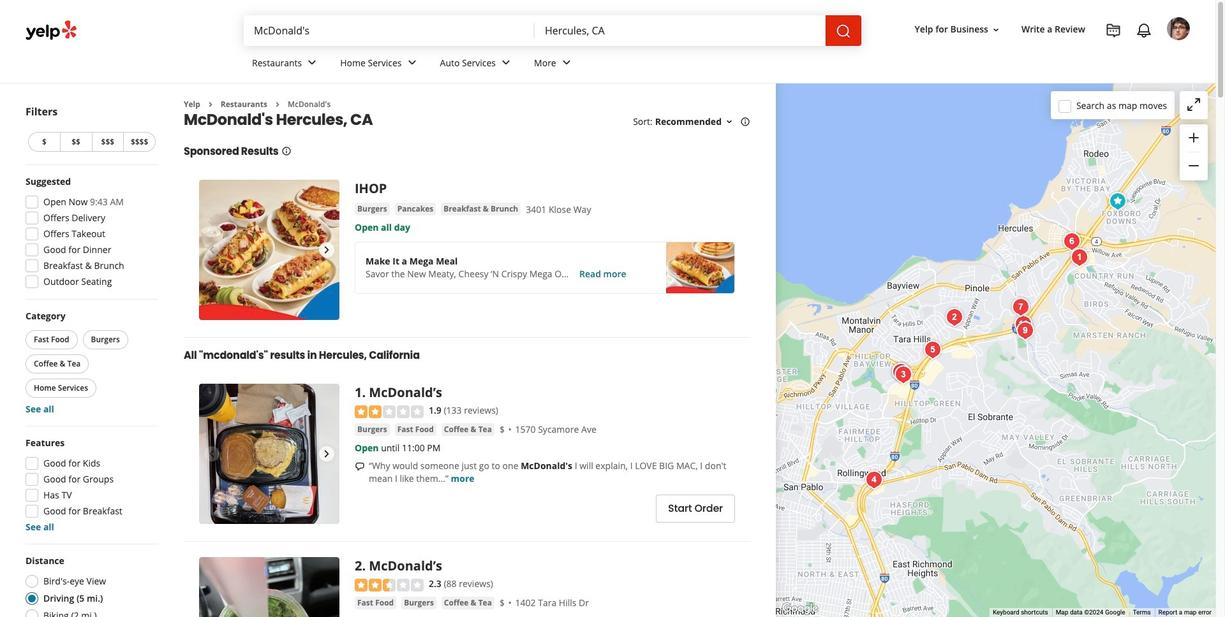 Task type: locate. For each thing, give the bounding box(es) containing it.
the original red onion image
[[1013, 318, 1038, 344]]

1 vertical spatial 16 info v2 image
[[281, 146, 291, 157]]

search image
[[836, 23, 852, 39]]

2 24 chevron down v2 image from the left
[[499, 55, 514, 70]]

2 vertical spatial slideshow element
[[199, 558, 340, 618]]

0 vertical spatial 16 chevron down v2 image
[[991, 25, 1002, 35]]

ihop image
[[888, 360, 914, 385]]

0 vertical spatial previous image
[[204, 243, 220, 258]]

None field
[[244, 15, 535, 46], [535, 15, 826, 46]]

james p. image
[[1168, 17, 1191, 40]]

0 horizontal spatial 24 chevron down v2 image
[[404, 55, 420, 70]]

group
[[1180, 124, 1208, 181], [22, 176, 158, 292], [23, 310, 158, 416], [22, 437, 158, 534]]

notifications image
[[1137, 23, 1152, 38]]

2 previous image from the top
[[204, 447, 220, 462]]

2 slideshow element from the top
[[199, 385, 340, 525]]

16 info v2 image
[[741, 117, 751, 127], [281, 146, 291, 157]]

slideshow element for 16 speech v2 image
[[199, 385, 340, 525]]

1 horizontal spatial 16 chevron down v2 image
[[991, 25, 1002, 35]]

address, neighborhood, city, state or zip text field
[[535, 15, 826, 46]]

None search field
[[244, 15, 862, 46]]

2 horizontal spatial 24 chevron down v2 image
[[559, 55, 574, 70]]

1 horizontal spatial mcdonald's image
[[1067, 245, 1093, 270]]

1 horizontal spatial 24 chevron down v2 image
[[499, 55, 514, 70]]

1 none field from the left
[[244, 15, 535, 46]]

16 chevron down v2 image
[[991, 25, 1002, 35], [725, 117, 735, 127]]

1 vertical spatial previous image
[[204, 447, 220, 462]]

jack in the box image
[[1059, 229, 1085, 254]]

1 previous image from the top
[[204, 243, 220, 258]]

0 horizontal spatial 16 chevron down v2 image
[[725, 117, 735, 127]]

1 horizontal spatial 16 info v2 image
[[741, 117, 751, 127]]

3 24 chevron down v2 image from the left
[[559, 55, 574, 70]]

1 vertical spatial mcdonald's image
[[891, 362, 916, 388]]

previous image for next icon
[[204, 243, 220, 258]]

slideshow element
[[199, 180, 340, 321], [199, 385, 340, 525], [199, 558, 340, 618]]

expand map image
[[1187, 97, 1202, 112]]

five guys image
[[1011, 312, 1036, 337]]

3 slideshow element from the top
[[199, 558, 340, 618]]

0 vertical spatial mcdonald's image
[[942, 305, 967, 330]]

mcdonald's image
[[1067, 245, 1093, 270], [891, 362, 916, 388]]

mcdonald's image
[[942, 305, 967, 330], [861, 468, 887, 493]]

previous image
[[204, 243, 220, 258], [204, 447, 220, 462]]

0 horizontal spatial mcdonald's image
[[891, 362, 916, 388]]

zoom out image
[[1187, 158, 1202, 174]]

next image
[[319, 447, 335, 462]]

0 vertical spatial slideshow element
[[199, 180, 340, 321]]

google image
[[779, 601, 822, 618]]

option group
[[22, 555, 158, 618]]

24 chevron down v2 image
[[305, 55, 320, 70]]

0 horizontal spatial mcdonald's image
[[861, 468, 887, 493]]

24 chevron down v2 image
[[404, 55, 420, 70], [499, 55, 514, 70], [559, 55, 574, 70]]

16 speech v2 image
[[355, 462, 365, 472]]

2.3 star rating image
[[355, 580, 424, 592]]

in-n-out burger image
[[920, 337, 946, 363]]

1 vertical spatial slideshow element
[[199, 385, 340, 525]]

none field things to do, nail salons, plumbers
[[244, 15, 535, 46]]

1 vertical spatial mcdonald's image
[[861, 468, 887, 493]]

user actions element
[[905, 16, 1208, 94]]

projects image
[[1106, 23, 1122, 38]]

16 chevron right v2 image
[[273, 99, 283, 110]]

ihop image
[[888, 360, 914, 385]]

2 none field from the left
[[535, 15, 826, 46]]



Task type: describe. For each thing, give the bounding box(es) containing it.
things to do, nail salons, plumbers text field
[[244, 15, 535, 46]]

none field address, neighborhood, city, state or zip
[[535, 15, 826, 46]]

zoom in image
[[1187, 130, 1202, 145]]

mountain mike's pizza image
[[1105, 189, 1131, 214]]

the habit burger grill image
[[1008, 295, 1034, 320]]

1 slideshow element from the top
[[199, 180, 340, 321]]

1 24 chevron down v2 image from the left
[[404, 55, 420, 70]]

1.9 star rating image
[[355, 406, 424, 419]]

map region
[[776, 84, 1216, 618]]

next image
[[319, 243, 335, 258]]

16 chevron right v2 image
[[205, 99, 216, 110]]

0 vertical spatial 16 info v2 image
[[741, 117, 751, 127]]

business categories element
[[242, 46, 1191, 83]]

0 vertical spatial mcdonald's image
[[1067, 245, 1093, 270]]

1 horizontal spatial mcdonald's image
[[942, 305, 967, 330]]

0 horizontal spatial 16 info v2 image
[[281, 146, 291, 157]]

previous image for next image
[[204, 447, 220, 462]]

1 vertical spatial 16 chevron down v2 image
[[725, 117, 735, 127]]

slideshow element for 2.3 star rating image
[[199, 558, 340, 618]]



Task type: vqa. For each thing, say whether or not it's contained in the screenshot.
2nd Slideshow element
yes



